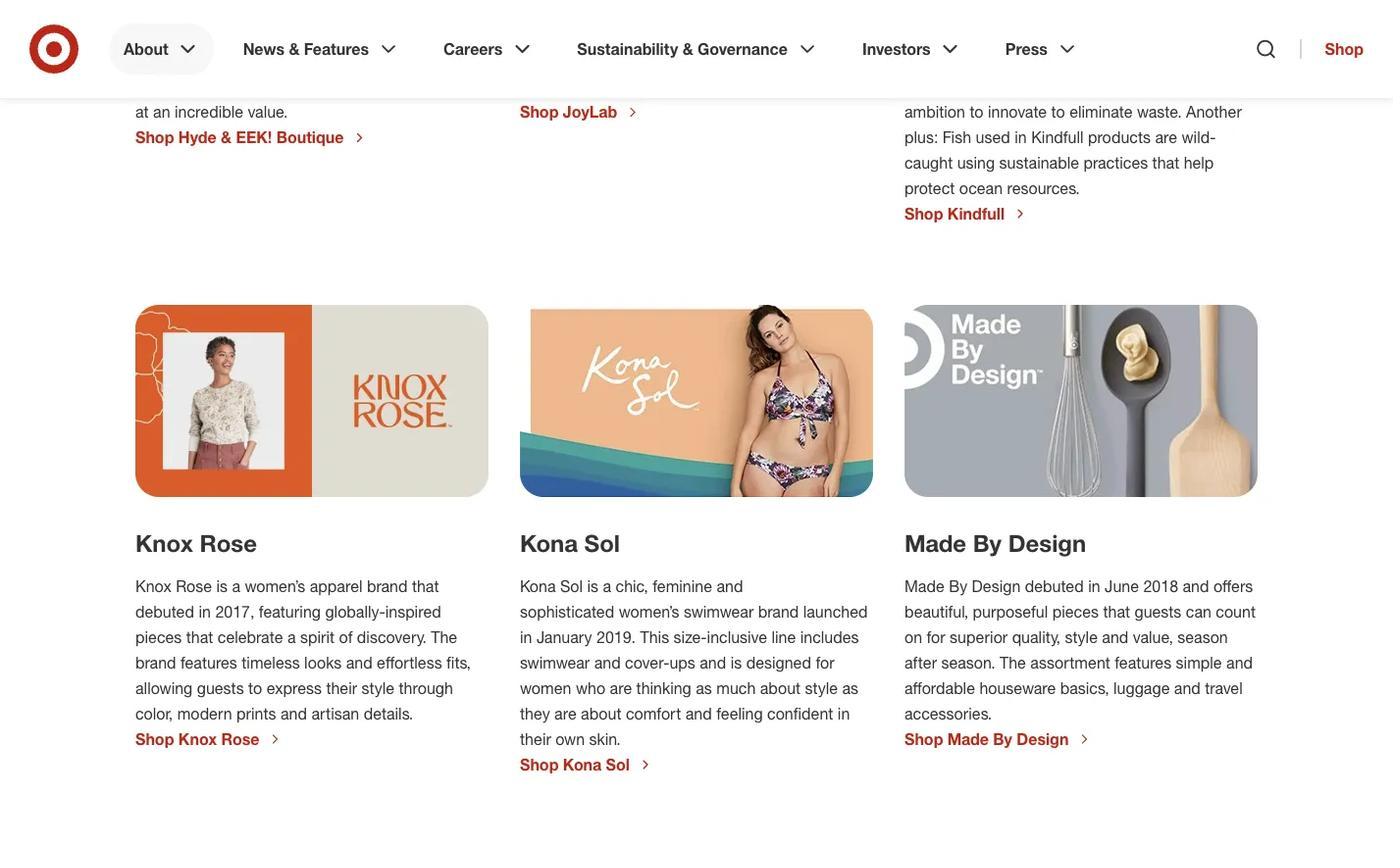 Task type: vqa. For each thing, say whether or not it's contained in the screenshot.
number to the top
no



Task type: describe. For each thing, give the bounding box(es) containing it.
by for design
[[973, 530, 1002, 558]]

made by design debuted in june 2018 and offers beautiful, purposeful pieces that guests can count on for superior quality, style and value, season after season. the assortment features simple and affordable houseware basics, luggage and travel accessories. shop made by design
[[905, 577, 1256, 749]]

shop made by design link
[[905, 730, 1093, 750]]

in inside knox rose is a women's apparel brand that debuted in 2017, featuring globally-inspired pieces that celebrate a spirit of discovery. the brand features timeless looks and effortless fits, allowing guests to express their style through color, modern prints and artisan details. shop knox rose
[[199, 602, 211, 622]]

1 horizontal spatial swimwear
[[684, 603, 754, 622]]

shop inside made by design debuted in june 2018 and offers beautiful, purposeful pieces that guests can count on for superior quality, style and value, season after season. the assortment features simple and affordable houseware basics, luggage and travel accessories. shop made by design
[[905, 730, 944, 749]]

1 horizontal spatial about
[[760, 679, 801, 698]]

2 as from the left
[[842, 679, 859, 698]]

using
[[957, 153, 995, 172]]

that up 'inspired'
[[412, 577, 439, 596]]

includes
[[801, 628, 859, 647]]

allowing
[[135, 679, 193, 698]]

modern
[[177, 704, 232, 724]]

featuring
[[259, 602, 321, 622]]

sustainable
[[1000, 153, 1079, 172]]

on
[[905, 628, 923, 647]]

chic,
[[616, 577, 648, 596]]

2 vertical spatial knox
[[178, 730, 217, 749]]

debuted
[[135, 602, 194, 622]]

made for made by design
[[905, 530, 967, 558]]

news & features
[[243, 39, 369, 58]]

plus:
[[905, 128, 939, 147]]

season
[[1178, 628, 1228, 647]]

and right feminine on the bottom
[[717, 577, 743, 596]]

1 vertical spatial swimwear
[[520, 654, 590, 673]]

0 vertical spatial brand
[[367, 577, 408, 596]]

shop inside kona sol is a chic, feminine and sophisticated women's swimwear brand launched in january 2019. this size-inclusive line includes swimwear and cover-ups and is designed for women who are thinking as much about style as they are about comfort and feeling confident in their own skin. shop kona sol
[[520, 756, 559, 775]]

2 vertical spatial are
[[555, 705, 577, 724]]

the inside knox rose is a women's apparel brand that debuted in 2017, featuring globally-inspired pieces that celebrate a spirit of discovery. the brand features timeless looks and effortless fits, allowing guests to express their style through color, modern prints and artisan details. shop knox rose
[[431, 628, 457, 647]]

0 horizontal spatial &
[[221, 128, 232, 147]]

waste.
[[1137, 102, 1182, 121]]

sustainability & governance link
[[564, 24, 833, 75]]

women
[[520, 679, 572, 698]]

& for governance
[[683, 39, 693, 58]]

their inside knox rose is a women's apparel brand that debuted in 2017, featuring globally-inspired pieces that celebrate a spirit of discovery. the brand features timeless looks and effortless fits, allowing guests to express their style through color, modern prints and artisan details. shop knox rose
[[326, 679, 357, 698]]

that inside "ambition to innovate to eliminate waste. another plus: fish used in kindfull products are wild- caught using sustainable practices that help protect ocean resources. shop kindfull"
[[1153, 153, 1180, 172]]

made by design
[[905, 530, 1087, 558]]

knox rose is a women's apparel brand that debuted in 2017, featuring globally-inspired pieces that celebrate a spirit of discovery. the brand features timeless looks and effortless fits, allowing guests to express their style through color, modern prints and artisan details. shop knox rose
[[135, 577, 471, 749]]

text image
[[905, 305, 1258, 498]]

press
[[1006, 39, 1048, 58]]

shop joylab
[[520, 103, 617, 122]]

count
[[1216, 603, 1256, 622]]

purposeful
[[973, 603, 1048, 622]]

women's
[[245, 577, 306, 596]]

sol for kona sol is a chic, feminine and sophisticated women's swimwear brand launched in january 2019. this size-inclusive line includes swimwear and cover-ups and is designed for women who are thinking as much about style as they are about comfort and feeling confident in their own skin. shop kona sol
[[560, 577, 583, 596]]

inclusive line
[[707, 628, 796, 647]]

thinking
[[637, 679, 692, 698]]

express
[[267, 679, 322, 698]]

innovate
[[988, 102, 1047, 121]]

shop inside knox rose is a women's apparel brand that debuted in 2017, featuring globally-inspired pieces that celebrate a spirit of discovery. the brand features timeless looks and effortless fits, allowing guests to express their style through color, modern prints and artisan details. shop knox rose
[[135, 730, 174, 749]]

comfort
[[626, 705, 681, 724]]

2017,
[[215, 602, 255, 622]]

help
[[1184, 153, 1214, 172]]

through
[[399, 679, 453, 698]]

resources.
[[1007, 179, 1080, 198]]

knox rose
[[135, 529, 257, 558]]

assortment
[[1031, 654, 1111, 673]]

press link
[[992, 24, 1093, 75]]

discovery.
[[357, 628, 427, 647]]

artisan
[[311, 704, 359, 724]]

accessories.
[[905, 705, 992, 724]]

by for design debuted
[[949, 577, 968, 596]]

about link
[[110, 24, 214, 75]]

another
[[1187, 102, 1242, 121]]

& for features
[[289, 39, 300, 58]]

color,
[[135, 704, 173, 724]]

superior
[[950, 628, 1008, 647]]

a for rose
[[232, 577, 240, 596]]

size-
[[674, 628, 707, 647]]

eek!
[[236, 128, 272, 147]]

simple
[[1176, 654, 1222, 673]]

that inside made by design debuted in june 2018 and offers beautiful, purposeful pieces that guests can count on for superior quality, style and value, season after season. the assortment features simple and affordable houseware basics, luggage and travel accessories. shop made by design
[[1103, 603, 1131, 622]]

kona for kona sol
[[520, 530, 578, 558]]

is for sol
[[587, 577, 599, 596]]

pieces inside made by design debuted in june 2018 and offers beautiful, purposeful pieces that guests can count on for superior quality, style and value, season after season. the assortment features simple and affordable houseware basics, luggage and travel accessories. shop made by design
[[1053, 603, 1099, 622]]

features inside made by design debuted in june 2018 and offers beautiful, purposeful pieces that guests can count on for superior quality, style and value, season after season. the assortment features simple and affordable houseware basics, luggage and travel accessories. shop made by design
[[1115, 654, 1172, 673]]

and offers
[[1183, 577, 1254, 596]]

ambition to innovate to eliminate waste. another plus: fish used in kindfull products are wild- caught using sustainable practices that help protect ocean resources. shop kindfull
[[905, 102, 1242, 223]]

details.
[[364, 704, 413, 724]]

affordable
[[905, 679, 975, 698]]

news & features link
[[229, 24, 414, 75]]

1 horizontal spatial a
[[287, 628, 296, 647]]

0 horizontal spatial kindfull
[[948, 204, 1005, 223]]

after
[[905, 654, 937, 673]]

and down of
[[346, 653, 373, 673]]

spirit
[[300, 628, 335, 647]]

quality,
[[1012, 628, 1061, 647]]

kona sol
[[520, 530, 620, 558]]

0 vertical spatial design
[[1009, 530, 1087, 558]]

rose for knox rose
[[200, 529, 257, 558]]

guests inside made by design debuted in june 2018 and offers beautiful, purposeful pieces that guests can count on for superior quality, style and value, season after season. the assortment features simple and affordable houseware basics, luggage and travel accessories. shop made by design
[[1135, 603, 1182, 622]]

basics,
[[1061, 679, 1110, 698]]

style inside knox rose is a women's apparel brand that debuted in 2017, featuring globally-inspired pieces that celebrate a spirit of discovery. the brand features timeless looks and effortless fits, allowing guests to express their style through color, modern prints and artisan details. shop knox rose
[[362, 679, 395, 698]]

shop kindfull link
[[905, 204, 1029, 224]]

2 vertical spatial brand
[[135, 653, 176, 673]]

this
[[640, 628, 669, 647]]

1 horizontal spatial kindfull
[[1032, 128, 1084, 147]]

2 vertical spatial sol
[[606, 756, 630, 775]]

made for made by design debuted in june 2018 and offers beautiful, purposeful pieces that guests can count on for superior quality, style and value, season after season. the assortment features simple and affordable houseware basics, luggage and travel accessories. shop made by design
[[905, 577, 945, 596]]

feeling
[[717, 705, 763, 724]]

value,
[[1133, 628, 1174, 647]]

and down express
[[281, 704, 307, 724]]

june
[[1105, 577, 1139, 596]]

a person in a garment image
[[520, 305, 873, 498]]

knox for knox rose
[[135, 529, 193, 558]]

2 vertical spatial by
[[993, 730, 1013, 749]]

kona sol is a chic, feminine and sophisticated women's swimwear brand launched in january 2019. this size-inclusive line includes swimwear and cover-ups and is designed for women who are thinking as much about style as they are about comfort and feeling confident in their own skin. shop kona sol
[[520, 577, 868, 775]]

season.
[[942, 654, 996, 673]]

shop inside "ambition to innovate to eliminate waste. another plus: fish used in kindfull products are wild- caught using sustainable practices that help protect ocean resources. shop kindfull"
[[905, 204, 944, 223]]

sustainability
[[577, 39, 678, 58]]

brand inside kona sol is a chic, feminine and sophisticated women's swimwear brand launched in january 2019. this size-inclusive line includes swimwear and cover-ups and is designed for women who are thinking as much about style as they are about comfort and feeling confident in their own skin. shop kona sol
[[758, 603, 799, 622]]

rose for knox rose is a women's apparel brand that debuted in 2017, featuring globally-inspired pieces that celebrate a spirit of discovery. the brand features timeless looks and effortless fits, allowing guests to express their style through color, modern prints and artisan details. shop knox rose
[[176, 577, 212, 596]]

and left "value,"
[[1102, 628, 1129, 647]]

launched
[[803, 603, 868, 622]]

travel
[[1205, 679, 1243, 698]]

globally-
[[325, 602, 385, 622]]

feminine
[[653, 577, 712, 596]]

prints
[[236, 704, 276, 724]]



Task type: locate. For each thing, give the bounding box(es) containing it.
ups
[[670, 654, 696, 673]]

that down june
[[1103, 603, 1131, 622]]

kona down own
[[563, 756, 602, 775]]

0 horizontal spatial pieces
[[135, 628, 182, 647]]

2 vertical spatial made
[[948, 730, 989, 749]]

1 vertical spatial their
[[520, 730, 551, 749]]

0 horizontal spatial swimwear
[[520, 654, 590, 673]]

features inside knox rose is a women's apparel brand that debuted in 2017, featuring globally-inspired pieces that celebrate a spirit of discovery. the brand features timeless looks and effortless fits, allowing guests to express their style through color, modern prints and artisan details. shop knox rose
[[181, 653, 237, 673]]

are inside "ambition to innovate to eliminate waste. another plus: fish used in kindfull products are wild- caught using sustainable practices that help protect ocean resources. shop kindfull"
[[1155, 128, 1178, 147]]

shop link
[[1301, 39, 1364, 59]]

skin.
[[589, 730, 621, 749]]

wild-
[[1182, 128, 1216, 147]]

style up assortment
[[1065, 628, 1098, 647]]

features
[[304, 39, 369, 58]]

is
[[216, 577, 228, 596], [587, 577, 599, 596]]

that left help
[[1153, 153, 1180, 172]]

style up details.
[[362, 679, 395, 698]]

as down 'includes'
[[842, 679, 859, 698]]

1 vertical spatial guests
[[197, 679, 244, 698]]

0 horizontal spatial about
[[581, 705, 622, 724]]

apparel
[[310, 577, 363, 596]]

1 horizontal spatial &
[[289, 39, 300, 58]]

1 horizontal spatial are
[[610, 679, 632, 698]]

that down debuted at the bottom left of page
[[186, 628, 213, 647]]

eliminate
[[1070, 102, 1133, 121]]

kindfull
[[1032, 128, 1084, 147], [948, 204, 1005, 223]]

caught
[[905, 153, 953, 172]]

0 horizontal spatial style
[[362, 679, 395, 698]]

and is
[[700, 654, 742, 673]]

inspired
[[385, 602, 441, 622]]

1 horizontal spatial as
[[842, 679, 859, 698]]

style up confident
[[805, 679, 838, 698]]

made
[[905, 530, 967, 558], [905, 577, 945, 596], [948, 730, 989, 749]]

news
[[243, 39, 285, 58]]

fish
[[943, 128, 972, 147]]

sol
[[585, 530, 620, 558], [560, 577, 583, 596], [606, 756, 630, 775]]

1 horizontal spatial guests
[[1135, 603, 1182, 622]]

application image
[[135, 305, 489, 497]]

in left june
[[1089, 577, 1101, 596]]

in right confident
[[838, 705, 850, 724]]

are down the waste.
[[1155, 128, 1178, 147]]

in inside made by design debuted in june 2018 and offers beautiful, purposeful pieces that guests can count on for superior quality, style and value, season after season. the assortment features simple and affordable houseware basics, luggage and travel accessories. shop made by design
[[1089, 577, 1101, 596]]

ambition
[[905, 102, 966, 121]]

style inside made by design debuted in june 2018 and offers beautiful, purposeful pieces that guests can count on for superior quality, style and value, season after season. the assortment features simple and affordable houseware basics, luggage and travel accessories. shop made by design
[[1065, 628, 1098, 647]]

the up "houseware"
[[1000, 654, 1026, 673]]

their inside kona sol is a chic, feminine and sophisticated women's swimwear brand launched in january 2019. this size-inclusive line includes swimwear and cover-ups and is designed for women who are thinking as much about style as they are about comfort and feeling confident in their own skin. shop kona sol
[[520, 730, 551, 749]]

looks
[[304, 653, 342, 673]]

0 vertical spatial for
[[927, 628, 946, 647]]

guests down "2018"
[[1135, 603, 1182, 622]]

kona down kona sol
[[520, 577, 556, 596]]

designed
[[746, 654, 812, 673]]

guests
[[1135, 603, 1182, 622], [197, 679, 244, 698]]

is for rose
[[216, 577, 228, 596]]

0 vertical spatial kindfull
[[1032, 128, 1084, 147]]

in
[[1015, 128, 1027, 147], [1089, 577, 1101, 596], [199, 602, 211, 622], [520, 628, 532, 647], [838, 705, 850, 724]]

1 horizontal spatial their
[[520, 730, 551, 749]]

to inside knox rose is a women's apparel brand that debuted in 2017, featuring globally-inspired pieces that celebrate a spirit of discovery. the brand features timeless looks and effortless fits, allowing guests to express their style through color, modern prints and artisan details. shop knox rose
[[248, 679, 262, 698]]

the up fits,
[[431, 628, 457, 647]]

1 horizontal spatial features
[[1115, 654, 1172, 673]]

design down "houseware"
[[1017, 730, 1069, 749]]

1 as from the left
[[696, 679, 712, 698]]

in down the innovate
[[1015, 128, 1027, 147]]

pieces inside knox rose is a women's apparel brand that debuted in 2017, featuring globally-inspired pieces that celebrate a spirit of discovery. the brand features timeless looks and effortless fits, allowing guests to express their style through color, modern prints and artisan details. shop knox rose
[[135, 628, 182, 647]]

0 horizontal spatial a
[[232, 577, 240, 596]]

knox for knox rose is a women's apparel brand that debuted in 2017, featuring globally-inspired pieces that celebrate a spirit of discovery. the brand features timeless looks and effortless fits, allowing guests to express their style through color, modern prints and artisan details. shop knox rose
[[135, 577, 172, 596]]

0 horizontal spatial are
[[555, 705, 577, 724]]

about
[[124, 39, 168, 58]]

pieces down debuted at the bottom left of page
[[135, 628, 182, 647]]

careers link
[[430, 24, 548, 75]]

0 horizontal spatial to
[[248, 679, 262, 698]]

1 vertical spatial by
[[949, 577, 968, 596]]

shop
[[1325, 39, 1364, 58], [520, 103, 559, 122], [135, 128, 174, 147], [905, 204, 944, 223], [135, 730, 174, 749], [905, 730, 944, 749], [520, 756, 559, 775]]

shop kona sol link
[[520, 756, 653, 775]]

& left eek!
[[221, 128, 232, 147]]

the inside made by design debuted in june 2018 and offers beautiful, purposeful pieces that guests can count on for superior quality, style and value, season after season. the assortment features simple and affordable houseware basics, luggage and travel accessories. shop made by design
[[1000, 654, 1026, 673]]

and down 2019.
[[594, 654, 621, 673]]

swimwear up women at the bottom left of the page
[[520, 654, 590, 673]]

to
[[970, 102, 984, 121], [1052, 102, 1065, 121], [248, 679, 262, 698]]

2 vertical spatial rose
[[221, 730, 260, 749]]

to right the innovate
[[1052, 102, 1065, 121]]

1 horizontal spatial is
[[587, 577, 599, 596]]

2 horizontal spatial brand
[[758, 603, 799, 622]]

brand up allowing
[[135, 653, 176, 673]]

is up 2017,
[[216, 577, 228, 596]]

0 horizontal spatial for
[[816, 654, 835, 673]]

0 vertical spatial are
[[1155, 128, 1178, 147]]

a inside kona sol is a chic, feminine and sophisticated women's swimwear brand launched in january 2019. this size-inclusive line includes swimwear and cover-ups and is designed for women who are thinking as much about style as they are about comfort and feeling confident in their own skin. shop kona sol
[[603, 577, 612, 596]]

rose
[[200, 529, 257, 558], [176, 577, 212, 596], [221, 730, 260, 749]]

timeless
[[242, 653, 300, 673]]

brand up 'inspired'
[[367, 577, 408, 596]]

0 vertical spatial knox
[[135, 529, 193, 558]]

0 vertical spatial kona
[[520, 530, 578, 558]]

products
[[1088, 128, 1151, 147]]

a for sol
[[603, 577, 612, 596]]

1 vertical spatial kona
[[520, 577, 556, 596]]

kindfull up the sustainable
[[1032, 128, 1084, 147]]

is inside kona sol is a chic, feminine and sophisticated women's swimwear brand launched in january 2019. this size-inclusive line includes swimwear and cover-ups and is designed for women who are thinking as much about style as they are about comfort and feeling confident in their own skin. shop kona sol
[[587, 577, 599, 596]]

to up used
[[970, 102, 984, 121]]

0 vertical spatial swimwear
[[684, 603, 754, 622]]

for right the 'on'
[[927, 628, 946, 647]]

cover-
[[625, 654, 670, 673]]

0 vertical spatial sol
[[585, 530, 620, 558]]

of
[[339, 628, 353, 647]]

0 vertical spatial about
[[760, 679, 801, 698]]

by
[[973, 530, 1002, 558], [949, 577, 968, 596], [993, 730, 1013, 749]]

2 horizontal spatial to
[[1052, 102, 1065, 121]]

1 vertical spatial kindfull
[[948, 204, 1005, 223]]

0 vertical spatial made
[[905, 530, 967, 558]]

to up prints
[[248, 679, 262, 698]]

1 horizontal spatial the
[[1000, 654, 1026, 673]]

kona for kona sol is a chic, feminine and sophisticated women's swimwear brand launched in january 2019. this size-inclusive line includes swimwear and cover-ups and is designed for women who are thinking as much about style as they are about comfort and feeling confident in their own skin. shop kona sol
[[520, 577, 556, 596]]

january
[[537, 628, 592, 647]]

sol for kona sol
[[585, 530, 620, 558]]

0 horizontal spatial is
[[216, 577, 228, 596]]

1 vertical spatial pieces
[[135, 628, 182, 647]]

a down featuring
[[287, 628, 296, 647]]

style
[[1065, 628, 1098, 647], [362, 679, 395, 698], [805, 679, 838, 698]]

1 vertical spatial the
[[1000, 654, 1026, 673]]

beautiful,
[[905, 603, 969, 622]]

kona
[[520, 530, 578, 558], [520, 577, 556, 596], [563, 756, 602, 775]]

practices
[[1084, 153, 1148, 172]]

are up own
[[555, 705, 577, 724]]

rose up women's
[[200, 529, 257, 558]]

in left 2017,
[[199, 602, 211, 622]]

1 vertical spatial brand
[[758, 603, 799, 622]]

shop hyde & eek! boutique
[[135, 128, 344, 147]]

1 vertical spatial design
[[1017, 730, 1069, 749]]

in left january
[[520, 628, 532, 647]]

and left feeling in the bottom right of the page
[[686, 705, 712, 724]]

1 vertical spatial about
[[581, 705, 622, 724]]

0 vertical spatial by
[[973, 530, 1002, 558]]

2018
[[1144, 577, 1179, 596]]

as down and is
[[696, 679, 712, 698]]

for
[[927, 628, 946, 647], [816, 654, 835, 673]]

confident
[[767, 705, 834, 724]]

0 vertical spatial pieces
[[1053, 603, 1099, 622]]

a up 2017,
[[232, 577, 240, 596]]

and
[[717, 577, 743, 596], [1102, 628, 1129, 647], [346, 653, 373, 673], [594, 654, 621, 673], [1227, 654, 1253, 673], [1175, 679, 1201, 698], [281, 704, 307, 724], [686, 705, 712, 724]]

style inside kona sol is a chic, feminine and sophisticated women's swimwear brand launched in january 2019. this size-inclusive line includes swimwear and cover-ups and is designed for women who are thinking as much about style as they are about comfort and feeling confident in their own skin. shop kona sol
[[805, 679, 838, 698]]

0 horizontal spatial features
[[181, 653, 237, 673]]

pieces
[[1053, 603, 1099, 622], [135, 628, 182, 647]]

&
[[289, 39, 300, 58], [683, 39, 693, 58], [221, 128, 232, 147]]

investors link
[[849, 24, 976, 75]]

kona up sophisticated women's
[[520, 530, 578, 558]]

0 vertical spatial the
[[431, 628, 457, 647]]

1 horizontal spatial to
[[970, 102, 984, 121]]

shop hyde & eek! boutique link
[[135, 128, 367, 148]]

in inside "ambition to innovate to eliminate waste. another plus: fish used in kindfull products are wild- caught using sustainable practices that help protect ocean resources. shop kindfull"
[[1015, 128, 1027, 147]]

and down simple
[[1175, 679, 1201, 698]]

design debuted
[[972, 577, 1084, 596]]

sophisticated women's
[[520, 603, 680, 622]]

guests inside knox rose is a women's apparel brand that debuted in 2017, featuring globally-inspired pieces that celebrate a spirit of discovery. the brand features timeless looks and effortless fits, allowing guests to express their style through color, modern prints and artisan details. shop knox rose
[[197, 679, 244, 698]]

by up design debuted
[[973, 530, 1002, 558]]

1 vertical spatial sol
[[560, 577, 583, 596]]

for inside made by design debuted in june 2018 and offers beautiful, purposeful pieces that guests can count on for superior quality, style and value, season after season. the assortment features simple and affordable houseware basics, luggage and travel accessories. shop made by design
[[927, 628, 946, 647]]

0 vertical spatial rose
[[200, 529, 257, 558]]

0 horizontal spatial the
[[431, 628, 457, 647]]

is inside knox rose is a women's apparel brand that debuted in 2017, featuring globally-inspired pieces that celebrate a spirit of discovery. the brand features timeless looks and effortless fits, allowing guests to express their style through color, modern prints and artisan details. shop knox rose
[[216, 577, 228, 596]]

joylab
[[563, 103, 617, 122]]

features up 'luggage'
[[1115, 654, 1172, 673]]

investors
[[863, 39, 931, 58]]

houseware
[[980, 679, 1056, 698]]

design inside made by design debuted in june 2018 and offers beautiful, purposeful pieces that guests can count on for superior quality, style and value, season after season. the assortment features simple and affordable houseware basics, luggage and travel accessories. shop made by design
[[1017, 730, 1069, 749]]

0 horizontal spatial their
[[326, 679, 357, 698]]

2 horizontal spatial style
[[1065, 628, 1098, 647]]

effortless
[[377, 653, 442, 673]]

1 vertical spatial are
[[610, 679, 632, 698]]

hyde
[[178, 128, 217, 147]]

ocean
[[960, 179, 1003, 198]]

2 horizontal spatial a
[[603, 577, 612, 596]]

pieces up quality,
[[1053, 603, 1099, 622]]

sol up sophisticated women's
[[560, 577, 583, 596]]

about
[[760, 679, 801, 698], [581, 705, 622, 724]]

features down celebrate
[[181, 653, 237, 673]]

sustainability & governance
[[577, 39, 788, 58]]

0 vertical spatial guests
[[1135, 603, 1182, 622]]

1 vertical spatial knox
[[135, 577, 172, 596]]

much
[[717, 679, 756, 698]]

swimwear up size-
[[684, 603, 754, 622]]

1 vertical spatial for
[[816, 654, 835, 673]]

luggage
[[1114, 679, 1170, 698]]

& right news
[[289, 39, 300, 58]]

1 vertical spatial rose
[[176, 577, 212, 596]]

0 horizontal spatial as
[[696, 679, 712, 698]]

about down designed
[[760, 679, 801, 698]]

kindfull down ocean
[[948, 204, 1005, 223]]

0 horizontal spatial brand
[[135, 653, 176, 673]]

is up sophisticated women's
[[587, 577, 599, 596]]

1 horizontal spatial style
[[805, 679, 838, 698]]

fits,
[[447, 653, 471, 673]]

1 horizontal spatial pieces
[[1053, 603, 1099, 622]]

2 horizontal spatial are
[[1155, 128, 1178, 147]]

brand up inclusive line
[[758, 603, 799, 622]]

1 horizontal spatial brand
[[367, 577, 408, 596]]

about up skin.
[[581, 705, 622, 724]]

for inside kona sol is a chic, feminine and sophisticated women's swimwear brand launched in january 2019. this size-inclusive line includes swimwear and cover-ups and is designed for women who are thinking as much about style as they are about comfort and feeling confident in their own skin. shop kona sol
[[816, 654, 835, 673]]

their up artisan
[[326, 679, 357, 698]]

guests up modern at the left bottom
[[197, 679, 244, 698]]

a left the chic,
[[603, 577, 612, 596]]

they
[[520, 705, 550, 724]]

& left governance
[[683, 39, 693, 58]]

1 horizontal spatial for
[[927, 628, 946, 647]]

who
[[576, 679, 606, 698]]

sol up the chic,
[[585, 530, 620, 558]]

used
[[976, 128, 1011, 147]]

1 vertical spatial made
[[905, 577, 945, 596]]

as
[[696, 679, 712, 698], [842, 679, 859, 698]]

design up design debuted
[[1009, 530, 1087, 558]]

2 horizontal spatial &
[[683, 39, 693, 58]]

0 vertical spatial their
[[326, 679, 357, 698]]

own
[[556, 730, 585, 749]]

shop knox rose link
[[135, 730, 283, 750]]

by down "houseware"
[[993, 730, 1013, 749]]

0 horizontal spatial guests
[[197, 679, 244, 698]]

are right who
[[610, 679, 632, 698]]

can
[[1186, 603, 1212, 622]]

and up travel
[[1227, 654, 1253, 673]]

knox
[[135, 529, 193, 558], [135, 577, 172, 596], [178, 730, 217, 749]]

governance
[[698, 39, 788, 58]]

2 vertical spatial kona
[[563, 756, 602, 775]]

are
[[1155, 128, 1178, 147], [610, 679, 632, 698], [555, 705, 577, 724]]

rose up debuted at the bottom left of page
[[176, 577, 212, 596]]

their down they
[[520, 730, 551, 749]]

rose down prints
[[221, 730, 260, 749]]

for down 'includes'
[[816, 654, 835, 673]]

by up beautiful,
[[949, 577, 968, 596]]

features
[[181, 653, 237, 673], [1115, 654, 1172, 673]]

sol down skin.
[[606, 756, 630, 775]]



